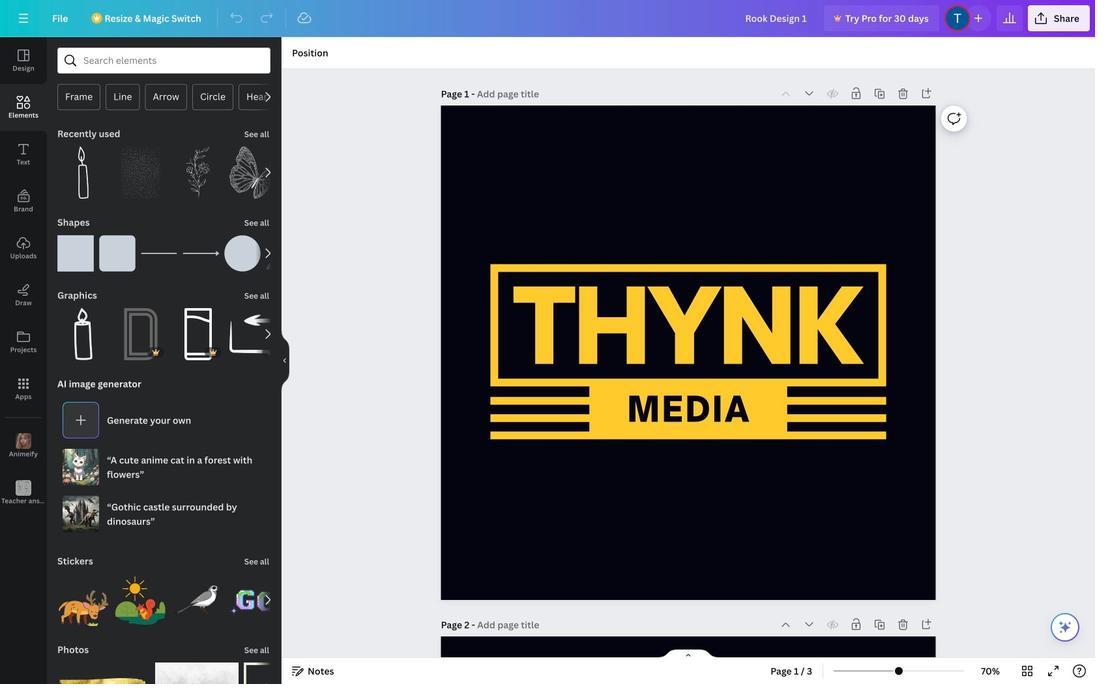 Task type: vqa. For each thing, say whether or not it's contained in the screenshot.
Search SEARCH FIELD
no



Task type: locate. For each thing, give the bounding box(es) containing it.
Search elements search field
[[83, 48, 245, 73]]

golden texture,splashes of gold, background,element spot. image
[[57, 663, 150, 685]]

1 vertical spatial candle doodle image
[[57, 308, 110, 361]]

triangle up image
[[266, 235, 303, 272]]

0 horizontal spatial add this line to the canvas image
[[141, 235, 177, 272]]

candle doodle image left egypt white gold sprinkles scattered chunks rectangle image
[[57, 147, 110, 199]]

rounded square image
[[99, 235, 136, 272]]

candle doodle image
[[57, 147, 110, 199], [57, 308, 110, 361]]

two lines letter d design vector illustrator image
[[115, 308, 167, 361]]

side panel tab list
[[0, 37, 47, 517]]

0 vertical spatial candle doodle image
[[57, 147, 110, 199]]

group
[[57, 139, 110, 199], [115, 139, 167, 199], [172, 139, 224, 199], [57, 228, 94, 272], [99, 228, 136, 272], [224, 228, 261, 272], [115, 308, 167, 361], [230, 308, 282, 361], [57, 575, 110, 627], [115, 575, 167, 627], [172, 575, 224, 627], [230, 575, 282, 627], [155, 655, 239, 685], [57, 663, 150, 685], [244, 663, 287, 685]]

1 vertical spatial page title text field
[[477, 619, 541, 632]]

white circle shape image
[[224, 235, 261, 272]]

2 add this line to the canvas image from the left
[[183, 235, 219, 272]]

add this line to the canvas image left white circle shape image
[[183, 235, 219, 272]]

1 add this line to the canvas image from the left
[[141, 235, 177, 272]]

Page title text field
[[477, 87, 541, 100], [477, 619, 541, 632]]

add this line to the canvas image
[[141, 235, 177, 272], [183, 235, 219, 272]]

1 horizontal spatial add this line to the canvas image
[[183, 235, 219, 272]]

egypt white gold sprinkles scattered chunks rectangle image
[[115, 147, 167, 199]]

add this line to the canvas image right rounded square image
[[141, 235, 177, 272]]

show pages image
[[657, 650, 720, 660]]

hide image
[[281, 330, 290, 392]]

candle doodle image left two lines letter d design vector illustrator image
[[57, 308, 110, 361]]



Task type: describe. For each thing, give the bounding box(es) containing it.
untitled media image
[[155, 663, 239, 685]]

canva assistant image
[[1058, 620, 1073, 636]]

paper film portrait image
[[244, 663, 287, 685]]

main menu bar
[[0, 0, 1096, 37]]

sketchy drawing arrows vector illustration image
[[230, 308, 282, 361]]

square image
[[57, 235, 94, 272]]

Design title text field
[[735, 5, 819, 31]]

1 candle doodle image from the top
[[57, 147, 110, 199]]

2 candle doodle image from the top
[[57, 308, 110, 361]]

0 vertical spatial page title text field
[[477, 87, 541, 100]]



